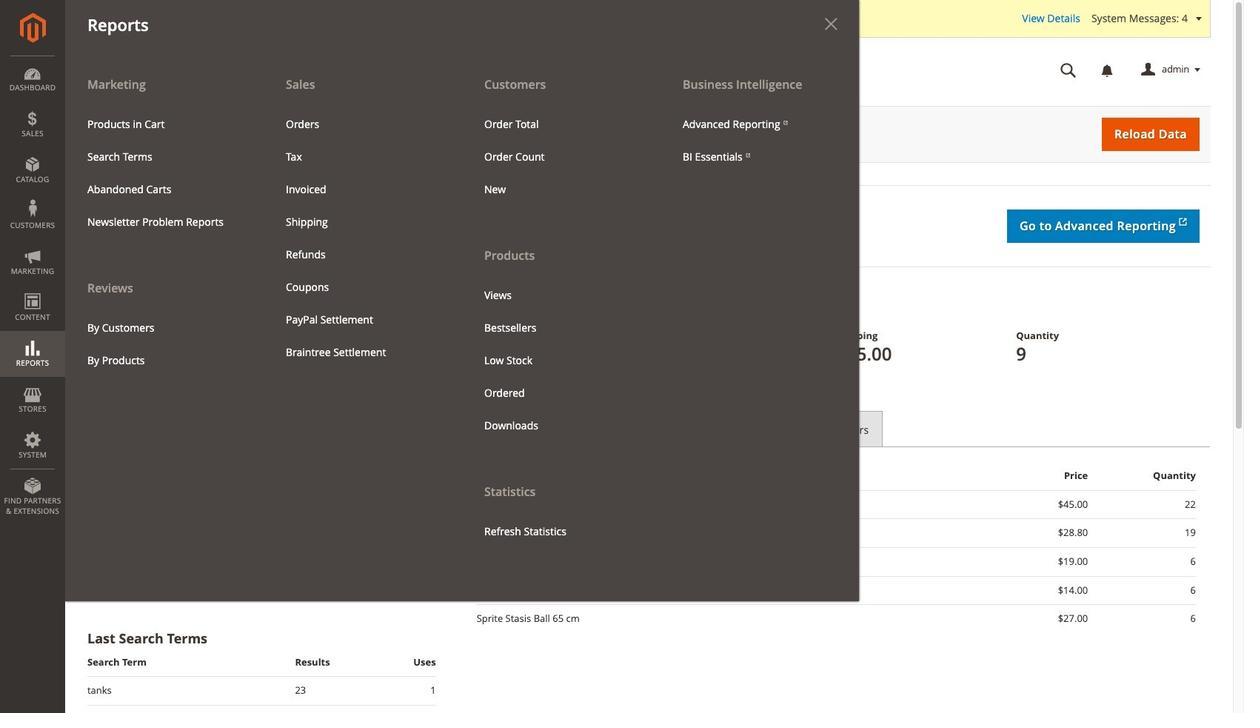 Task type: locate. For each thing, give the bounding box(es) containing it.
menu bar
[[0, 0, 859, 601]]

magento admin panel image
[[20, 13, 46, 43]]

menu
[[65, 68, 859, 601], [65, 68, 264, 377], [462, 68, 661, 548], [76, 108, 253, 238], [275, 108, 451, 369], [473, 108, 650, 206], [672, 108, 848, 173], [473, 279, 650, 442], [76, 312, 253, 377]]



Task type: vqa. For each thing, say whether or not it's contained in the screenshot.
text field
no



